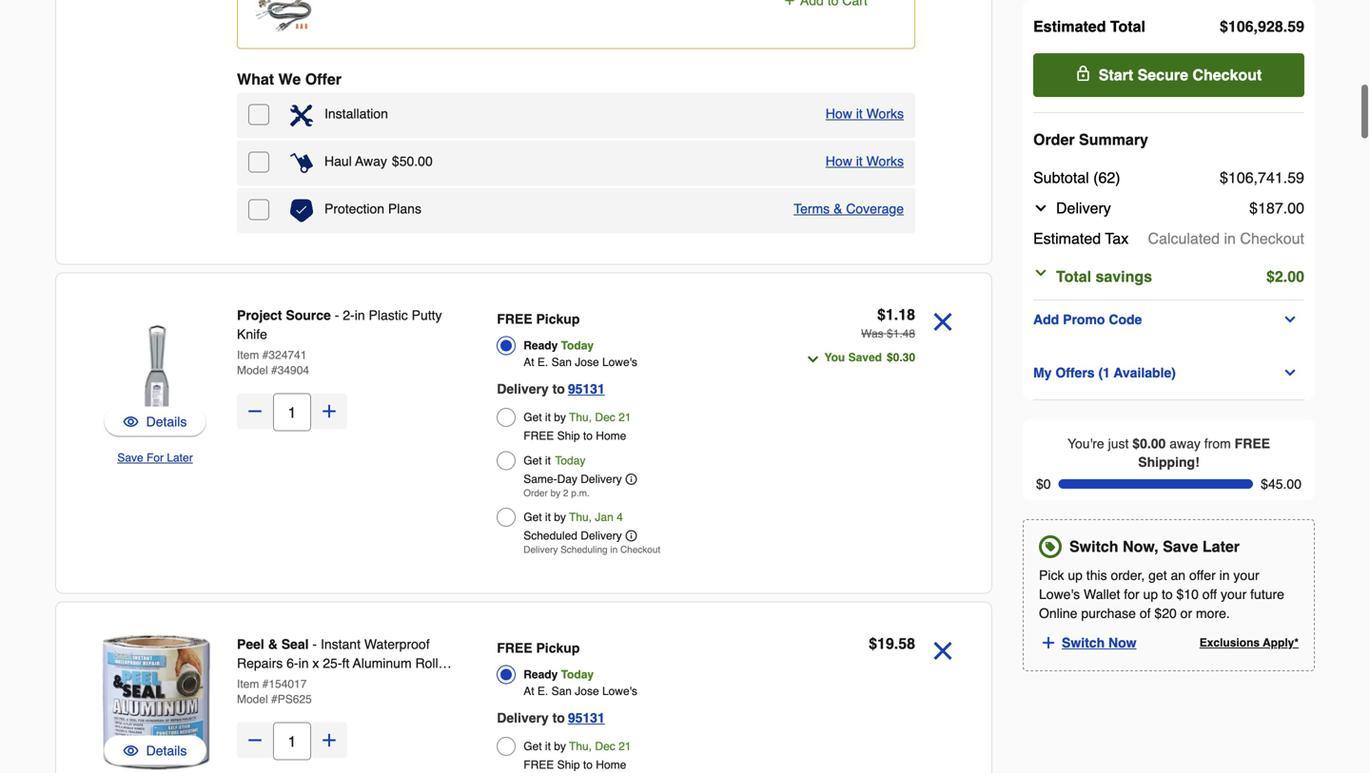 Task type: locate. For each thing, give the bounding box(es) containing it.
1 pickup from the top
[[536, 312, 580, 327]]

details button
[[104, 407, 206, 437], [123, 413, 187, 432], [104, 736, 206, 767], [123, 742, 187, 761]]

installation
[[324, 106, 388, 121]]

remove item image
[[927, 306, 959, 338]]

21
[[619, 411, 631, 424], [619, 740, 631, 754]]

order up subtotal
[[1033, 131, 1075, 148]]

0 vertical spatial model
[[237, 364, 268, 377]]

chevron down image
[[1033, 201, 1049, 216]]

2 free ship to home from the top
[[524, 759, 626, 772]]

1 minus image from the top
[[246, 402, 265, 421]]

4 get from the top
[[524, 740, 542, 754]]

subtotal
[[1033, 169, 1089, 187]]

59 up $ 187 .00
[[1288, 169, 1305, 187]]

1 vertical spatial switch
[[1062, 636, 1105, 651]]

jose
[[575, 356, 599, 369], [575, 685, 599, 698]]

.00 down the $ 106,741 . 59
[[1283, 199, 1305, 217]]

putty
[[412, 308, 442, 323]]

plus image down 2-in plastic putty knife
[[320, 402, 339, 421]]

details for quickview image
[[146, 744, 187, 759]]

2 21 from the top
[[619, 740, 631, 754]]

at e. san jose lowe's for instant waterproof repairs 6-in x 25-ft aluminum roll flashing
[[524, 685, 638, 698]]

estimated down chevron down icon
[[1033, 230, 1101, 247]]

project source -
[[237, 308, 343, 323]]

total
[[1110, 18, 1146, 35], [1056, 268, 1092, 285]]

how it works
[[826, 106, 904, 121], [826, 154, 904, 169]]

95131 button for 2-in plastic putty knife
[[568, 378, 605, 401]]

details for quickview icon on the left of the page
[[146, 414, 187, 430]]

secure image
[[1076, 66, 1091, 81]]

2 info image from the top
[[626, 531, 637, 542]]

san
[[552, 356, 572, 369], [552, 685, 572, 698]]

waterproof
[[364, 637, 430, 652]]

1 horizontal spatial save
[[1163, 538, 1198, 556]]

2 95131 button from the top
[[568, 707, 605, 730]]

1 e. from the top
[[538, 356, 548, 369]]

1 59 from the top
[[1288, 18, 1305, 35]]

2 59 from the top
[[1288, 169, 1305, 187]]

1 vertical spatial 95131
[[568, 711, 605, 726]]

1 vertical spatial model
[[237, 693, 268, 707]]

in
[[1224, 230, 1236, 247], [355, 308, 365, 323], [610, 545, 618, 556], [1220, 568, 1230, 584], [298, 656, 309, 671]]

1 info image from the top
[[626, 474, 637, 485]]

plus image
[[783, 0, 796, 7], [320, 402, 339, 421]]

1 ready from the top
[[524, 339, 558, 353]]

checkout inside the start secure checkout button
[[1193, 66, 1262, 84]]

2 san from the top
[[552, 685, 572, 698]]

. for 19
[[894, 635, 899, 653]]

95131 for 2-in plastic putty knife
[[568, 382, 605, 397]]

up right for
[[1143, 587, 1158, 603]]

0 vertical spatial estimated
[[1033, 18, 1106, 35]]

free ship to home
[[524, 430, 626, 443], [524, 759, 626, 772]]

free pickup
[[497, 312, 580, 327], [497, 641, 580, 656]]

0 vertical spatial &
[[834, 201, 843, 216]]

switch for switch now
[[1062, 636, 1105, 651]]

1 vertical spatial 21
[[619, 740, 631, 754]]

pickup for instant waterproof repairs 6-in x 25-ft aluminum roll flashing
[[536, 641, 580, 656]]

0 vertical spatial e.
[[538, 356, 548, 369]]

model down #324741
[[237, 364, 268, 377]]

total up 'start'
[[1110, 18, 1146, 35]]

dec for instant waterproof repairs 6-in x 25-ft aluminum roll flashing
[[595, 740, 615, 754]]

1 how it works button from the top
[[826, 104, 904, 123]]

59 right 106,928
[[1288, 18, 1305, 35]]

2 ready from the top
[[524, 668, 558, 682]]

0 vertical spatial order
[[1033, 131, 1075, 148]]

1 vertical spatial works
[[867, 154, 904, 169]]

checkout down 187
[[1240, 230, 1305, 247]]

minus image for second stepper number input field with increment and decrement buttons number field from the bottom
[[246, 402, 265, 421]]

today
[[561, 339, 594, 353], [555, 454, 586, 468], [561, 668, 594, 682]]

& left seal
[[268, 637, 278, 652]]

1 vertical spatial ship
[[557, 759, 580, 772]]

$ down calculated in checkout
[[1267, 268, 1275, 285]]

details right quickview image
[[146, 744, 187, 759]]

2 works from the top
[[867, 154, 904, 169]]

ready
[[524, 339, 558, 353], [524, 668, 558, 682]]

add promo code
[[1033, 312, 1142, 327]]

0 vertical spatial get it by thu, dec 21
[[524, 411, 631, 424]]

ready today
[[524, 339, 594, 353], [524, 668, 594, 682]]

promo
[[1063, 312, 1105, 327]]

0 horizontal spatial &
[[268, 637, 278, 652]]

2 stepper number input field with increment and decrement buttons number field from the top
[[273, 723, 311, 761]]

1 vertical spatial e.
[[538, 685, 548, 698]]

0 vertical spatial plus image
[[1040, 635, 1057, 652]]

minus image down item #154017 model #ps625
[[246, 731, 265, 750]]

0 horizontal spatial total
[[1056, 268, 1092, 285]]

1 free ship to home from the top
[[524, 430, 626, 443]]

1
[[886, 306, 894, 324], [893, 327, 900, 341]]

you're just $ 0.00
[[1068, 436, 1166, 452]]

2 at e. san jose lowe's from the top
[[524, 685, 638, 698]]

p.m.
[[571, 488, 590, 499]]

2 at from the top
[[524, 685, 534, 698]]

0 vertical spatial pickup
[[536, 312, 580, 327]]

0 horizontal spatial order
[[524, 488, 548, 499]]

- left 2-
[[335, 308, 339, 323]]

0 vertical spatial home
[[596, 430, 626, 443]]

0 horizontal spatial -
[[312, 637, 317, 652]]

0 vertical spatial at
[[524, 356, 534, 369]]

1 ready today from the top
[[524, 339, 594, 353]]

option group for instant waterproof repairs 6-in x 25-ft aluminum roll flashing
[[497, 635, 761, 774]]

2 option group from the top
[[497, 635, 761, 774]]

1 model from the top
[[237, 364, 268, 377]]

quickview image
[[123, 413, 139, 432]]

in right offer
[[1220, 568, 1230, 584]]

order
[[1033, 131, 1075, 148], [524, 488, 548, 499]]

1 21 from the top
[[619, 411, 631, 424]]

1 delivery to 95131 from the top
[[497, 382, 605, 397]]

plus image down 25-
[[320, 731, 339, 750]]

0 vertical spatial how it works
[[826, 106, 904, 121]]

model for instant waterproof repairs 6-in x 25-ft aluminum roll flashing
[[237, 693, 268, 707]]

0 vertical spatial free ship to home
[[524, 430, 626, 443]]

1 vertical spatial how it works button
[[826, 152, 904, 171]]

1 vertical spatial 59
[[1288, 169, 1305, 187]]

1 free pickup from the top
[[497, 312, 580, 327]]

1 vertical spatial get it by thu, dec 21
[[524, 740, 631, 754]]

switch now
[[1062, 636, 1137, 651]]

today for 2-in plastic putty knife
[[561, 339, 594, 353]]

1 how it works from the top
[[826, 106, 904, 121]]

details
[[146, 414, 187, 430], [146, 744, 187, 759]]

add promo code link
[[1033, 308, 1305, 331]]

58
[[899, 635, 915, 653]]

21 for 2-in plastic putty knife
[[619, 411, 631, 424]]

0 vertical spatial lowe's
[[602, 356, 638, 369]]

minus image
[[246, 402, 265, 421], [246, 731, 265, 750]]

checkout down 4
[[620, 545, 661, 556]]

59
[[1288, 18, 1305, 35], [1288, 169, 1305, 187]]

start secure checkout
[[1099, 66, 1262, 84]]

106,741
[[1228, 169, 1283, 187]]

2 ship from the top
[[557, 759, 580, 772]]

plus image down online
[[1040, 635, 1057, 652]]

.00 for total savings
[[1283, 268, 1305, 285]]

get
[[524, 411, 542, 424], [524, 454, 542, 468], [524, 511, 542, 524], [524, 740, 542, 754]]

4
[[617, 511, 623, 524]]

lowe's for instant waterproof repairs 6-in x 25-ft aluminum roll flashing
[[602, 685, 638, 698]]

$ up calculated in checkout
[[1220, 169, 1228, 187]]

&
[[834, 201, 843, 216], [268, 637, 278, 652]]

2 item from the top
[[237, 678, 259, 691]]

2 vertical spatial today
[[561, 668, 594, 682]]

1 works from the top
[[867, 106, 904, 121]]

1 vertical spatial estimated
[[1033, 230, 1101, 247]]

$ up was
[[877, 306, 886, 324]]

1 vertical spatial order
[[524, 488, 548, 499]]

details right quickview icon on the left of the page
[[146, 414, 187, 430]]

item inside item #324741 model #34904
[[237, 349, 259, 362]]

in left x
[[298, 656, 309, 671]]

1 at e. san jose lowe's from the top
[[524, 356, 638, 369]]

0 vertical spatial checkout
[[1193, 66, 1262, 84]]

protection plan filled image
[[290, 199, 313, 222]]

2 down day
[[563, 488, 569, 499]]

0 vertical spatial info image
[[626, 474, 637, 485]]

2 down calculated in checkout
[[1275, 268, 1283, 285]]

2 how it works button from the top
[[826, 152, 904, 171]]

1 vertical spatial .00
[[1283, 199, 1305, 217]]

1 left 18
[[886, 306, 894, 324]]

2 e. from the top
[[538, 685, 548, 698]]

1 vertical spatial lowe's
[[1039, 587, 1080, 603]]

free ship to home for 2-in plastic putty knife
[[524, 430, 626, 443]]

1 thu, from the top
[[569, 411, 592, 424]]

1 ship from the top
[[557, 430, 580, 443]]

.00 down $ 187 .00
[[1283, 268, 1305, 285]]

21 for instant waterproof repairs 6-in x 25-ft aluminum roll flashing
[[619, 740, 631, 754]]

later right 'for' on the left
[[167, 452, 193, 465]]

order by 2 p.m.
[[524, 488, 590, 499]]

1 vertical spatial later
[[1203, 538, 1240, 556]]

2 minus image from the top
[[246, 731, 265, 750]]

lowe's
[[602, 356, 638, 369], [1039, 587, 1080, 603], [602, 685, 638, 698]]

switch inside button
[[1062, 636, 1105, 651]]

1 vertical spatial total
[[1056, 268, 1092, 285]]

instant waterproof repairs 6-in x 25-ft aluminum roll flashing image
[[87, 633, 224, 770]]

item down repairs
[[237, 678, 259, 691]]

2 free pickup from the top
[[497, 641, 580, 656]]

stepper number input field with increment and decrement buttons number field down '#34904'
[[273, 393, 311, 432]]

your
[[1234, 568, 1260, 584], [1221, 587, 1247, 603]]

home for instant waterproof repairs 6-in x 25-ft aluminum roll flashing
[[596, 759, 626, 772]]

1 jose from the top
[[575, 356, 599, 369]]

delivery to 95131
[[497, 382, 605, 397], [497, 711, 605, 726]]

info image
[[626, 474, 637, 485], [626, 531, 637, 542]]

3 thu, from the top
[[569, 740, 592, 754]]

1 vertical spatial ready
[[524, 668, 558, 682]]

how it works button
[[826, 104, 904, 123], [826, 152, 904, 171]]

0 vertical spatial 21
[[619, 411, 631, 424]]

1 details from the top
[[146, 414, 187, 430]]

0 horizontal spatial plus image
[[320, 402, 339, 421]]

0 vertical spatial how
[[826, 106, 852, 121]]

info image right same-day delivery
[[626, 474, 637, 485]]

1 vertical spatial up
[[1143, 587, 1158, 603]]

.
[[1283, 18, 1288, 35], [1283, 169, 1288, 187], [894, 306, 899, 324], [900, 327, 903, 341], [900, 351, 903, 364], [894, 635, 899, 653]]

1 vertical spatial option group
[[497, 635, 761, 774]]

1 vertical spatial 95131 button
[[568, 707, 605, 730]]

jose for 2-in plastic putty knife
[[575, 356, 599, 369]]

switch up this at bottom
[[1070, 538, 1119, 556]]

& right terms
[[834, 201, 843, 216]]

2 vertical spatial lowe's
[[602, 685, 638, 698]]

1 vertical spatial home
[[596, 759, 626, 772]]

works for haul away
[[867, 154, 904, 169]]

1 get it by thu, dec 21 from the top
[[524, 411, 631, 424]]

get it today
[[524, 454, 586, 468]]

.00 for delivery
[[1283, 199, 1305, 217]]

0.00
[[1140, 436, 1166, 452]]

in left 'plastic'
[[355, 308, 365, 323]]

1 horizontal spatial &
[[834, 201, 843, 216]]

1 horizontal spatial order
[[1033, 131, 1075, 148]]

total down estimated tax
[[1056, 268, 1092, 285]]

- up x
[[312, 637, 317, 652]]

0 vertical spatial 95131
[[568, 382, 605, 397]]

model inside item #324741 model #34904
[[237, 364, 268, 377]]

1 option group from the top
[[497, 306, 761, 561]]

0 horizontal spatial up
[[1068, 568, 1083, 584]]

0 vertical spatial item
[[237, 349, 259, 362]]

1 vertical spatial stepper number input field with increment and decrement buttons number field
[[273, 723, 311, 761]]

1 san from the top
[[552, 356, 572, 369]]

0 vertical spatial save
[[117, 452, 143, 465]]

estimated for estimated tax
[[1033, 230, 1101, 247]]

chevron down image inside add promo code link
[[1283, 312, 1298, 327]]

2 95131 from the top
[[568, 711, 605, 726]]

2 jose from the top
[[575, 685, 599, 698]]

1 vertical spatial how
[[826, 154, 852, 169]]

up left this at bottom
[[1068, 568, 1083, 584]]

1 vertical spatial free pickup
[[497, 641, 580, 656]]

estimated up 'secure' icon
[[1033, 18, 1106, 35]]

get it by thu, dec 21
[[524, 411, 631, 424], [524, 740, 631, 754]]

2 how from the top
[[826, 154, 852, 169]]

19
[[877, 635, 894, 653]]

up
[[1068, 568, 1083, 584], [1143, 587, 1158, 603]]

chevron down image inside the my offers (1 available) link
[[1283, 365, 1298, 381]]

1 vertical spatial -
[[312, 637, 317, 652]]

1 stepper number input field with increment and decrement buttons number field from the top
[[273, 393, 311, 432]]

. for 106,928
[[1283, 18, 1288, 35]]

1 left 48 at the right of the page
[[893, 327, 900, 341]]

0 vertical spatial ship
[[557, 430, 580, 443]]

chevron down image
[[1033, 265, 1049, 281], [1283, 312, 1298, 327], [806, 352, 821, 367], [1283, 365, 1298, 381]]

$0
[[1036, 477, 1051, 492]]

option group
[[497, 306, 761, 561], [497, 635, 761, 774]]

2 get it by thu, dec 21 from the top
[[524, 740, 631, 754]]

0 vertical spatial free pickup
[[497, 312, 580, 327]]

0 vertical spatial ready today
[[524, 339, 594, 353]]

0 vertical spatial later
[[167, 452, 193, 465]]

calculated in checkout
[[1148, 230, 1305, 247]]

how for haul away
[[826, 154, 852, 169]]

delivery to 95131 for instant waterproof repairs 6-in x 25-ft aluminum roll flashing
[[497, 711, 605, 726]]

0 vertical spatial delivery to 95131
[[497, 382, 605, 397]]

total savings
[[1056, 268, 1152, 285]]

2 vertical spatial .00
[[1283, 268, 1305, 285]]

0 vertical spatial -
[[335, 308, 339, 323]]

later up offer
[[1203, 538, 1240, 556]]

switch now, save later
[[1070, 538, 1240, 556]]

0 vertical spatial 59
[[1288, 18, 1305, 35]]

minus image down item #324741 model #34904 in the left of the page
[[246, 402, 265, 421]]

59 for $ 106,928 . 59
[[1288, 18, 1305, 35]]

2 pickup from the top
[[536, 641, 580, 656]]

plus image
[[1040, 635, 1057, 652], [320, 731, 339, 750]]

1 home from the top
[[596, 430, 626, 443]]

item inside item #154017 model #ps625
[[237, 678, 259, 691]]

0 vertical spatial how it works button
[[826, 104, 904, 123]]

at e. san jose lowe's
[[524, 356, 638, 369], [524, 685, 638, 698]]

model inside item #154017 model #ps625
[[237, 693, 268, 707]]

stepper number input field with increment and decrement buttons number field down #ps625
[[273, 723, 311, 761]]

1 95131 from the top
[[568, 382, 605, 397]]

$ right away
[[392, 154, 399, 169]]

0 vertical spatial stepper number input field with increment and decrement buttons number field
[[273, 393, 311, 432]]

1 vertical spatial info image
[[626, 531, 637, 542]]

0 vertical spatial works
[[867, 106, 904, 121]]

1 vertical spatial &
[[268, 637, 278, 652]]

1 vertical spatial delivery to 95131
[[497, 711, 605, 726]]

plans
[[388, 201, 422, 216]]

0 vertical spatial thu,
[[569, 411, 592, 424]]

savings
[[1096, 268, 1152, 285]]

ft
[[342, 656, 349, 671]]

0 vertical spatial ready
[[524, 339, 558, 353]]

more.
[[1196, 606, 1230, 622]]

95131
[[568, 382, 605, 397], [568, 711, 605, 726]]

your right off
[[1221, 587, 1247, 603]]

how for installation
[[826, 106, 852, 121]]

delivery
[[1056, 199, 1111, 217], [497, 382, 549, 397], [581, 473, 622, 486], [581, 530, 622, 543], [524, 545, 558, 556], [497, 711, 549, 726]]

pickup for 2-in plastic putty knife
[[536, 312, 580, 327]]

1 dec from the top
[[595, 411, 615, 424]]

thu,
[[569, 411, 592, 424], [569, 511, 592, 524], [569, 740, 592, 754]]

1 95131 button from the top
[[568, 378, 605, 401]]

2 home from the top
[[596, 759, 626, 772]]

2 estimated from the top
[[1033, 230, 1101, 247]]

exclusions apply*
[[1200, 637, 1299, 650]]

2 model from the top
[[237, 693, 268, 707]]

.00 up plans
[[414, 154, 433, 169]]

0 vertical spatial minus image
[[246, 402, 265, 421]]

e. for instant waterproof repairs 6-in x 25-ft aluminum roll flashing
[[538, 685, 548, 698]]

1 item from the top
[[237, 349, 259, 362]]

0 vertical spatial 95131 button
[[568, 378, 605, 401]]

2 ready today from the top
[[524, 668, 594, 682]]

2 delivery to 95131 from the top
[[497, 711, 605, 726]]

today for instant waterproof repairs 6-in x 25-ft aluminum roll flashing
[[561, 668, 594, 682]]

how it works button for installation
[[826, 104, 904, 123]]

thu, for instant waterproof repairs 6-in x 25-ft aluminum roll flashing
[[569, 740, 592, 754]]

how it works for installation
[[826, 106, 904, 121]]

2 dec from the top
[[595, 740, 615, 754]]

0 vertical spatial 2
[[1275, 268, 1283, 285]]

info image for same-day delivery
[[626, 474, 637, 485]]

2 details from the top
[[146, 744, 187, 759]]

. for 106,741
[[1283, 169, 1288, 187]]

future
[[1251, 587, 1285, 603]]

plus image left add item to cart element
[[783, 0, 796, 7]]

free
[[497, 312, 532, 327], [524, 430, 554, 443], [1235, 436, 1270, 452], [497, 641, 532, 656], [524, 759, 554, 772]]

1 estimated from the top
[[1033, 18, 1106, 35]]

106,928
[[1228, 18, 1283, 35]]

switch down online
[[1062, 636, 1105, 651]]

2 how it works from the top
[[826, 154, 904, 169]]

2 thu, from the top
[[569, 511, 592, 524]]

0 horizontal spatial 2
[[563, 488, 569, 499]]

san for 2-in plastic putty knife
[[552, 356, 572, 369]]

summary
[[1079, 131, 1149, 148]]

0 vertical spatial details
[[146, 414, 187, 430]]

my
[[1033, 365, 1052, 381]]

start
[[1099, 66, 1133, 84]]

1 horizontal spatial plus image
[[783, 0, 796, 7]]

save up an at right bottom
[[1163, 538, 1198, 556]]

1 at from the top
[[524, 356, 534, 369]]

checkout down 106,928
[[1193, 66, 1262, 84]]

& inside button
[[834, 201, 843, 216]]

2 vertical spatial thu,
[[569, 740, 592, 754]]

1 vertical spatial at e. san jose lowe's
[[524, 685, 638, 698]]

Stepper number input field with increment and decrement buttons number field
[[273, 393, 311, 432], [273, 723, 311, 761]]

order summary
[[1033, 131, 1149, 148]]

of
[[1140, 606, 1151, 622]]

0 vertical spatial switch
[[1070, 538, 1119, 556]]

1 vertical spatial at
[[524, 685, 534, 698]]

minus image for 1st stepper number input field with increment and decrement buttons number field from the bottom of the page
[[246, 731, 265, 750]]

your up future
[[1234, 568, 1260, 584]]

save
[[117, 452, 143, 465], [1163, 538, 1198, 556]]

0 vertical spatial option group
[[497, 306, 761, 561]]

it
[[856, 106, 863, 121], [856, 154, 863, 169], [545, 411, 551, 424], [545, 454, 551, 468], [545, 511, 551, 524], [545, 740, 551, 754]]

.00
[[414, 154, 433, 169], [1283, 199, 1305, 217], [1283, 268, 1305, 285]]

delivery to 95131 for 2-in plastic putty knife
[[497, 382, 605, 397]]

haul
[[324, 154, 352, 169]]

get it by thu, dec 21 for instant waterproof repairs 6-in x 25-ft aluminum roll flashing
[[524, 740, 631, 754]]

model down flashing
[[237, 693, 268, 707]]

save left 'for' on the left
[[117, 452, 143, 465]]

1 vertical spatial pickup
[[536, 641, 580, 656]]

0 vertical spatial jose
[[575, 356, 599, 369]]

1 vertical spatial minus image
[[246, 731, 265, 750]]

info image up delivery scheduling in checkout
[[626, 531, 637, 542]]

what
[[237, 70, 274, 88]]

item for 2-in plastic putty knife
[[237, 349, 259, 362]]

add item to cart element
[[800, 0, 868, 10]]

item down knife
[[237, 349, 259, 362]]

3 get from the top
[[524, 511, 542, 524]]

home
[[596, 430, 626, 443], [596, 759, 626, 772]]

0 vertical spatial total
[[1110, 18, 1146, 35]]

item #324741 model #34904
[[237, 349, 309, 377]]

checkout for calculated in checkout
[[1240, 230, 1305, 247]]

order down 'same-'
[[524, 488, 548, 499]]

pick up this order, get an offer in your lowe's wallet for up to $10 off your future online purchase of $20 or more.
[[1039, 568, 1285, 622]]

1 how from the top
[[826, 106, 852, 121]]

0 horizontal spatial save
[[117, 452, 143, 465]]



Task type: vqa. For each thing, say whether or not it's contained in the screenshot.
$ 106,741 . 59
yes



Task type: describe. For each thing, give the bounding box(es) containing it.
0 horizontal spatial plus image
[[320, 731, 339, 750]]

now,
[[1123, 538, 1159, 556]]

online
[[1039, 606, 1078, 622]]

option group for 2-in plastic putty knife
[[497, 306, 761, 561]]

$20
[[1155, 606, 1177, 622]]

$10
[[1177, 587, 1199, 603]]

in right the scheduling
[[610, 545, 618, 556]]

x
[[312, 656, 319, 671]]

saved
[[848, 351, 882, 364]]

in inside 2-in plastic putty knife
[[355, 308, 365, 323]]

lowe's inside the "pick up this order, get an offer in your lowe's wallet for up to $10 off your future online purchase of $20 or more."
[[1039, 587, 1080, 603]]

how it works button for haul away
[[826, 152, 904, 171]]

plastic
[[369, 308, 408, 323]]

offer
[[1189, 568, 1216, 584]]

1 get from the top
[[524, 411, 542, 424]]

ship for instant waterproof repairs 6-in x 25-ft aluminum roll flashing
[[557, 759, 580, 772]]

#324741
[[262, 349, 307, 362]]

ready today for 2-in plastic putty knife
[[524, 339, 594, 353]]

1 horizontal spatial total
[[1110, 18, 1146, 35]]

ready for 2-in plastic putty knife
[[524, 339, 558, 353]]

at for 2-in plastic putty knife
[[524, 356, 534, 369]]

model for 2-in plastic putty knife
[[237, 364, 268, 377]]

. for 1
[[894, 306, 899, 324]]

in inside instant waterproof repairs 6-in x 25-ft aluminum roll flashing
[[298, 656, 309, 671]]

apply*
[[1263, 637, 1299, 650]]

plus image inside switch now button
[[1040, 635, 1057, 652]]

chevron down image for add promo code
[[1283, 312, 1298, 327]]

to inside the "pick up this order, get an offer in your lowe's wallet for up to $10 off your future online purchase of $20 or more."
[[1162, 587, 1173, 603]]

code
[[1109, 312, 1142, 327]]

& for peel
[[268, 637, 278, 652]]

$ up start secure checkout on the right
[[1220, 18, 1228, 35]]

remove item image
[[927, 635, 959, 668]]

away from
[[1170, 436, 1231, 452]]

pick
[[1039, 568, 1064, 584]]

8-ft 3/8-in compression inlet x 3/4-in hose thread outlet braided stainless steel dishwasher connector image
[[249, 0, 318, 33]]

order for order summary
[[1033, 131, 1075, 148]]

add
[[1033, 312, 1059, 327]]

2-in plastic putty knife image
[[87, 304, 224, 441]]

at for instant waterproof repairs 6-in x 25-ft aluminum roll flashing
[[524, 685, 534, 698]]

offers
[[1056, 365, 1095, 381]]

0
[[893, 351, 900, 364]]

1 horizontal spatial -
[[335, 308, 339, 323]]

you saved $ 0 . 30
[[825, 351, 915, 364]]

was
[[861, 327, 884, 341]]

& for terms
[[834, 201, 843, 216]]

haul away $ 50 .00
[[324, 154, 433, 169]]

later inside button
[[167, 452, 193, 465]]

project
[[237, 308, 282, 323]]

from
[[1205, 436, 1231, 452]]

day
[[557, 473, 578, 486]]

e. for 2-in plastic putty knife
[[538, 356, 548, 369]]

works for installation
[[867, 106, 904, 121]]

save for later button
[[117, 449, 193, 468]]

1 vertical spatial today
[[555, 454, 586, 468]]

get it by thu, jan 4
[[524, 511, 623, 524]]

home for 2-in plastic putty knife
[[596, 430, 626, 443]]

50
[[399, 154, 414, 169]]

$ right just
[[1133, 436, 1140, 452]]

at e. san jose lowe's for 2-in plastic putty knife
[[524, 356, 638, 369]]

roll
[[415, 656, 438, 671]]

$45.00
[[1261, 477, 1302, 492]]

how it works for haul away
[[826, 154, 904, 169]]

2-
[[343, 308, 355, 323]]

for
[[1124, 587, 1140, 603]]

#34904
[[271, 364, 309, 377]]

free shipping!
[[1138, 436, 1270, 470]]

2 vertical spatial checkout
[[620, 545, 661, 556]]

1 vertical spatial your
[[1221, 587, 1247, 603]]

estimated for estimated total
[[1033, 18, 1106, 35]]

$ left 58
[[869, 635, 877, 653]]

6-
[[287, 656, 298, 671]]

30
[[903, 351, 915, 364]]

now
[[1109, 636, 1137, 651]]

free pickup for instant waterproof repairs 6-in x 25-ft aluminum roll flashing
[[497, 641, 580, 656]]

0 vertical spatial 1
[[886, 306, 894, 324]]

tag filled image
[[1042, 539, 1059, 556]]

(62)
[[1094, 169, 1121, 187]]

for
[[147, 452, 164, 465]]

scheduled
[[524, 530, 578, 543]]

an
[[1171, 568, 1186, 584]]

terms & coverage button
[[794, 199, 904, 218]]

$ down 106,741
[[1250, 199, 1258, 217]]

free inside free shipping!
[[1235, 436, 1270, 452]]

free ship to home for instant waterproof repairs 6-in x 25-ft aluminum roll flashing
[[524, 759, 626, 772]]

shipping!
[[1138, 455, 1200, 470]]

what we offer
[[237, 70, 342, 88]]

lowe's for 2-in plastic putty knife
[[602, 356, 638, 369]]

ready today for instant waterproof repairs 6-in x 25-ft aluminum roll flashing
[[524, 668, 594, 682]]

48
[[903, 327, 915, 341]]

or
[[1181, 606, 1192, 622]]

protection plans
[[324, 201, 422, 216]]

get
[[1149, 568, 1167, 584]]

off
[[1203, 587, 1217, 603]]

order for order by 2 p.m.
[[524, 488, 548, 499]]

quickview image
[[123, 742, 139, 761]]

checkout for start secure checkout
[[1193, 66, 1262, 84]]

59 for $ 106,741 . 59
[[1288, 169, 1305, 187]]

25-
[[323, 656, 342, 671]]

thu, for 2-in plastic putty knife
[[569, 411, 592, 424]]

$ 1 . 18 was $ 1 . 48
[[861, 306, 915, 341]]

you're
[[1068, 436, 1105, 452]]

#ps625
[[271, 693, 312, 707]]

(1
[[1099, 365, 1110, 381]]

scheduled delivery
[[524, 530, 622, 543]]

1 horizontal spatial up
[[1143, 587, 1158, 603]]

info image for scheduled delivery
[[626, 531, 637, 542]]

0 vertical spatial your
[[1234, 568, 1260, 584]]

my offers (1 available) link
[[1033, 362, 1305, 384]]

95131 button for instant waterproof repairs 6-in x 25-ft aluminum roll flashing
[[568, 707, 605, 730]]

in right calculated
[[1224, 230, 1236, 247]]

in inside the "pick up this order, get an offer in your lowe's wallet for up to $10 off your future online purchase of $20 or more."
[[1220, 568, 1230, 584]]

dec for 2-in plastic putty knife
[[595, 411, 615, 424]]

free pickup for 2-in plastic putty knife
[[497, 312, 580, 327]]

save inside button
[[117, 452, 143, 465]]

offer
[[305, 70, 342, 88]]

assembly image
[[290, 104, 313, 127]]

start secure checkout button
[[1033, 53, 1305, 97]]

0 vertical spatial plus image
[[783, 0, 796, 7]]

1 horizontal spatial 2
[[1275, 268, 1283, 285]]

ready for instant waterproof repairs 6-in x 25-ft aluminum roll flashing
[[524, 668, 558, 682]]

terms
[[794, 201, 830, 216]]

delivery scheduling in checkout
[[524, 545, 661, 556]]

item for instant waterproof repairs 6-in x 25-ft aluminum roll flashing
[[237, 678, 259, 691]]

#154017
[[262, 678, 307, 691]]

95131 for instant waterproof repairs 6-in x 25-ft aluminum roll flashing
[[568, 711, 605, 726]]

1 vertical spatial 1
[[893, 327, 900, 341]]

1 vertical spatial save
[[1163, 538, 1198, 556]]

tax
[[1105, 230, 1129, 247]]

2 get from the top
[[524, 454, 542, 468]]

my offers (1 available)
[[1033, 365, 1176, 381]]

order,
[[1111, 568, 1145, 584]]

this
[[1087, 568, 1107, 584]]

haul away filled image
[[290, 152, 313, 175]]

repairs
[[237, 656, 283, 671]]

chevron down image for my offers (1 available)
[[1283, 365, 1298, 381]]

1 vertical spatial 2
[[563, 488, 569, 499]]

instant waterproof repairs 6-in x 25-ft aluminum roll flashing
[[237, 637, 438, 690]]

ship for 2-in plastic putty knife
[[557, 430, 580, 443]]

peel & seal -
[[237, 637, 321, 652]]

estimated tax
[[1033, 230, 1129, 247]]

aluminum
[[353, 656, 412, 671]]

peel
[[237, 637, 264, 652]]

jose for instant waterproof repairs 6-in x 25-ft aluminum roll flashing
[[575, 685, 599, 698]]

$ 106,928 . 59
[[1220, 18, 1305, 35]]

terms & coverage
[[794, 201, 904, 216]]

0 vertical spatial up
[[1068, 568, 1083, 584]]

get it by thu, dec 21 for 2-in plastic putty knife
[[524, 411, 631, 424]]

available)
[[1114, 365, 1176, 381]]

switch for switch now, save later
[[1070, 538, 1119, 556]]

subtotal (62)
[[1033, 169, 1121, 187]]

flashing
[[237, 675, 287, 690]]

$ left 30
[[887, 351, 893, 364]]

$ 187 .00
[[1250, 199, 1305, 217]]

0 vertical spatial .00
[[414, 154, 433, 169]]

san for instant waterproof repairs 6-in x 25-ft aluminum roll flashing
[[552, 685, 572, 698]]

away
[[355, 154, 387, 169]]

chevron down image for you saved
[[806, 352, 821, 367]]

1 vertical spatial plus image
[[320, 402, 339, 421]]

$ right was
[[887, 327, 893, 341]]



